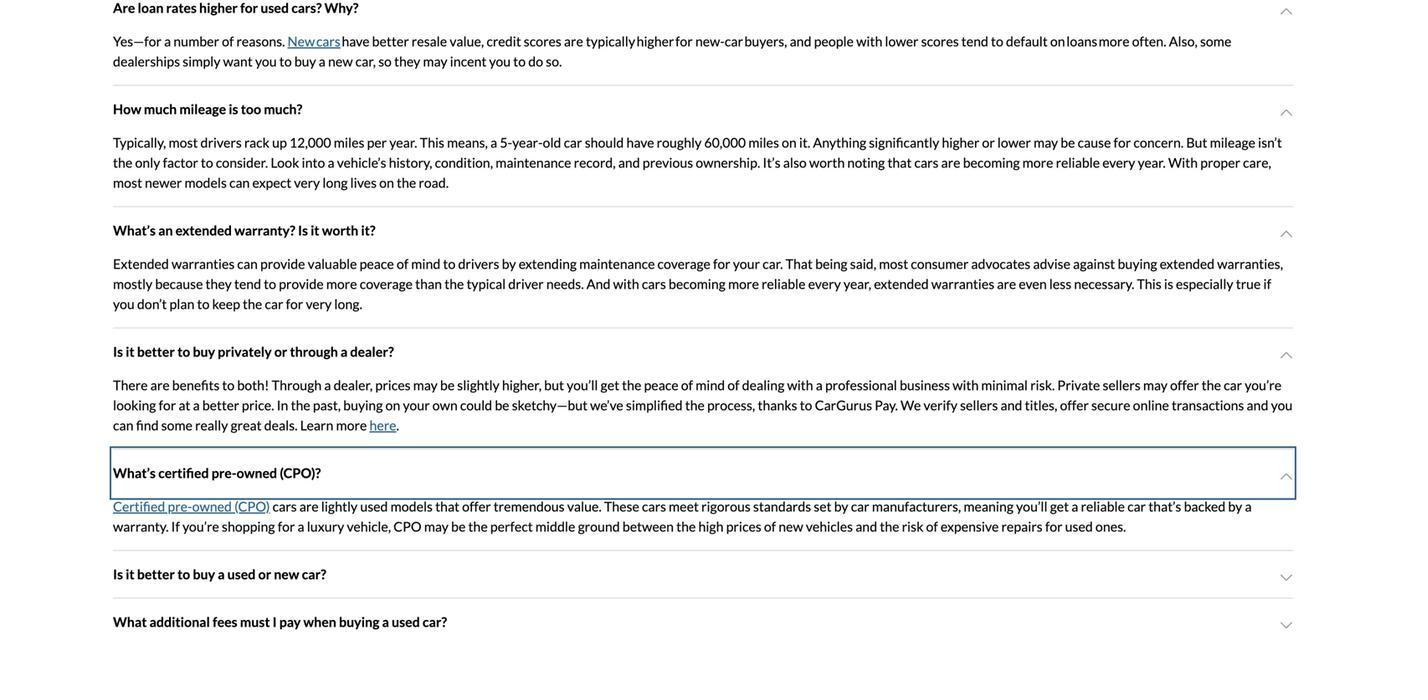 Task type: locate. For each thing, give the bounding box(es) containing it.
fees
[[213, 614, 237, 630]]

1 vertical spatial is
[[1164, 276, 1174, 292]]

0 horizontal spatial drivers
[[201, 134, 242, 151]]

additional
[[149, 614, 210, 630]]

new left 'car,'
[[328, 53, 353, 69]]

1 vertical spatial have
[[627, 134, 654, 151]]

risk
[[902, 519, 924, 535]]

2 vertical spatial most
[[879, 256, 908, 272]]

what's an extended warranty? is it worth it? button
[[113, 207, 1293, 254]]

0 vertical spatial have
[[342, 33, 370, 49]]

0 horizontal spatial tend
[[234, 276, 261, 292]]

peace down it?
[[360, 256, 394, 272]]

3 chevron down image from the top
[[1280, 227, 1293, 241]]

0 horizontal spatial some
[[161, 417, 193, 434]]

they inside have better resale value, credit scores are typically higher for new-car buyers, and people with lower scores tend to default on loans more often. also, some dealerships simply want you to buy a new car, so they may incent you to do so.
[[394, 53, 420, 69]]

the
[[113, 154, 132, 171], [397, 175, 416, 191], [445, 276, 464, 292], [243, 296, 262, 312], [622, 377, 642, 393], [1202, 377, 1221, 393], [291, 397, 310, 414], [685, 397, 705, 414], [468, 519, 488, 535], [677, 519, 696, 535], [880, 519, 900, 535]]

online
[[1133, 397, 1169, 414]]

1 vertical spatial some
[[161, 417, 193, 434]]

benefits
[[172, 377, 220, 393]]

0 horizontal spatial year.
[[390, 134, 417, 151]]

year-
[[512, 134, 543, 151]]

on up .
[[385, 397, 400, 414]]

1 vertical spatial prices
[[726, 519, 762, 535]]

factor
[[163, 154, 198, 171]]

1 horizontal spatial coverage
[[658, 256, 711, 272]]

to down the road.
[[443, 256, 456, 272]]

1 horizontal spatial get
[[1050, 499, 1069, 515]]

1 vertical spatial maintenance
[[579, 256, 655, 272]]

are left typically higher for
[[564, 33, 583, 49]]

repairs
[[1002, 519, 1043, 535]]

or up the must
[[258, 566, 271, 583]]

1 horizontal spatial peace
[[644, 377, 679, 393]]

better
[[372, 33, 409, 49], [137, 344, 175, 360], [202, 397, 239, 414], [137, 566, 175, 583]]

car,
[[355, 53, 376, 69]]

cars right (cpo)
[[273, 499, 297, 515]]

1 vertical spatial what's
[[113, 465, 156, 481]]

it's
[[763, 154, 781, 171]]

car inside extended warranties can provide valuable peace of mind to drivers by extending maintenance coverage for your car. that being said, most consumer advocates advise against buying extended warranties, mostly because they tend to provide more coverage than the typical driver needs. and with cars becoming more reliable every year, extended warranties are even less necessary. this is especially true if you don't plan to keep the car for very long.
[[265, 296, 283, 312]]

on loans more
[[1051, 33, 1130, 49]]

new inside have better resale value, credit scores are typically higher for new-car buyers, and people with lower scores tend to default on loans more often. also, some dealerships simply want you to buy a new car, so they may incent you to do so.
[[328, 53, 353, 69]]

between
[[623, 519, 674, 535]]

are inside the there are benefits to both! through a dealer, prices may be slightly higher, but you'll get the peace of mind of dealing with a professional business with minimal risk. private sellers may offer the car you're looking for at a better price. in the past, buying on your own could be sketchy—but we've simplified the process, thanks to cargurus pay. we verify sellers and titles, offer secure online transactions and you can find some really great deals. learn more
[[150, 377, 170, 393]]

pay.
[[875, 397, 898, 414]]

here link
[[370, 417, 396, 434]]

6 chevron down image from the top
[[1280, 619, 1293, 632]]

used inside what additional fees must i pay when buying a used car? dropdown button
[[392, 614, 420, 630]]

0 horizontal spatial offer
[[462, 499, 491, 515]]

0 horizontal spatial warranties
[[172, 256, 235, 272]]

noting
[[848, 154, 885, 171]]

by right set
[[834, 499, 849, 515]]

some inside have better resale value, credit scores are typically higher for new-car buyers, and people with lower scores tend to default on loans more often. also, some dealerships simply want you to buy a new car, so they may incent you to do so.
[[1200, 33, 1232, 49]]

1 vertical spatial buy
[[193, 344, 215, 360]]

2 vertical spatial buying
[[339, 614, 380, 630]]

here
[[370, 417, 396, 434]]

are down higher
[[941, 154, 961, 171]]

transactions
[[1172, 397, 1244, 414]]

for right repairs
[[1045, 519, 1063, 535]]

tend up keep
[[234, 276, 261, 292]]

roughly
[[657, 134, 702, 151]]

0 vertical spatial peace
[[360, 256, 394, 272]]

pre- inside the what's certified pre-owned (cpo)? "dropdown button"
[[212, 465, 237, 481]]

1 vertical spatial pre-
[[168, 499, 192, 515]]

0 vertical spatial most
[[169, 134, 198, 151]]

by inside extended warranties can provide valuable peace of mind to drivers by extending maintenance coverage for your car. that being said, most consumer advocates advise against buying extended warranties, mostly because they tend to provide more coverage than the typical driver needs. and with cars becoming more reliable every year, extended warranties are even less necessary. this is especially true if you don't plan to keep the car for very long.
[[502, 256, 516, 272]]

extended right an
[[176, 222, 232, 239]]

they up keep
[[206, 276, 232, 292]]

1 vertical spatial models
[[391, 499, 433, 515]]

0 vertical spatial this
[[420, 134, 445, 151]]

buying inside the there are benefits to both! through a dealer, prices may be slightly higher, but you'll get the peace of mind of dealing with a professional business with minimal risk. private sellers may offer the car you're looking for at a better price. in the past, buying on your own could be sketchy—but we've simplified the process, thanks to cargurus pay. we verify sellers and titles, offer secure online transactions and you can find some really great deals. learn more
[[343, 397, 383, 414]]

that
[[786, 256, 813, 272]]

or right higher
[[982, 134, 995, 151]]

titles,
[[1025, 397, 1058, 414]]

keep
[[212, 296, 240, 312]]

the left perfect
[[468, 519, 488, 535]]

chevron down image inside how much mileage is too much? "dropdown button"
[[1280, 106, 1293, 119]]

care,
[[1243, 154, 1272, 171]]

that left the tremendous
[[435, 499, 460, 515]]

how
[[113, 101, 141, 117]]

what's for what's certified pre-owned (cpo)?
[[113, 465, 156, 481]]

is inside is it better to buy a used or new car? dropdown button
[[113, 566, 123, 583]]

becoming
[[963, 154, 1020, 171], [669, 276, 726, 292]]

buy down new cars link
[[294, 53, 316, 69]]

be left cause
[[1061, 134, 1075, 151]]

are right there at the bottom of page
[[150, 377, 170, 393]]

0 vertical spatial new
[[328, 53, 353, 69]]

the left process,
[[685, 397, 705, 414]]

0 vertical spatial that
[[888, 154, 912, 171]]

necessary.
[[1074, 276, 1135, 292]]

have
[[342, 33, 370, 49], [627, 134, 654, 151]]

offer down private
[[1060, 397, 1089, 414]]

to left do
[[513, 53, 526, 69]]

mind up process,
[[696, 377, 725, 393]]

buy inside have better resale value, credit scores are typically higher for new-car buyers, and people with lower scores tend to default on loans more often. also, some dealerships simply want you to buy a new car, so they may incent you to do so.
[[294, 53, 316, 69]]

people
[[814, 33, 854, 49]]

by right backed on the right bottom of page
[[1228, 499, 1243, 515]]

vehicle,
[[347, 519, 391, 535]]

what's left an
[[113, 222, 156, 239]]

1 horizontal spatial that
[[888, 154, 912, 171]]

it?
[[361, 222, 376, 239]]

chevron down image
[[1280, 5, 1293, 18], [1280, 106, 1293, 119], [1280, 227, 1293, 241], [1280, 349, 1293, 362], [1280, 571, 1293, 585], [1280, 619, 1293, 632]]

1 horizontal spatial warranties
[[932, 276, 995, 292]]

or
[[982, 134, 995, 151], [274, 344, 287, 360], [258, 566, 271, 583]]

4 chevron down image from the top
[[1280, 349, 1293, 362]]

sketchy—but
[[512, 397, 588, 414]]

maintenance
[[496, 154, 571, 171], [579, 256, 655, 272]]

0 vertical spatial can
[[229, 175, 250, 191]]

to left default
[[991, 33, 1004, 49]]

0 horizontal spatial car?
[[302, 566, 326, 583]]

by
[[502, 256, 516, 272], [834, 499, 849, 515], [1228, 499, 1243, 515]]

with right and on the left top of page
[[613, 276, 639, 292]]

(cpo)?
[[280, 465, 321, 481]]

you'll up repairs
[[1016, 499, 1048, 515]]

be inside the cars are lightly used models that offer tremendous value. these cars meet rigorous standards set by car manufacturers, meaning you'll get a reliable car that's backed by a warranty. if you're shopping for a luxury vehicle, cpo may be the perfect middle ground between the high prices of new vehicles and the risk of expensive repairs for used ones.
[[451, 519, 466, 535]]

car buyers,
[[725, 33, 787, 49]]

2 what's from the top
[[113, 465, 156, 481]]

old
[[543, 134, 561, 151]]

0 horizontal spatial your
[[403, 397, 430, 414]]

mostly
[[113, 276, 153, 292]]

0 horizontal spatial extended
[[176, 222, 232, 239]]

to up benefits
[[177, 344, 190, 360]]

1 chevron down image from the top
[[1280, 5, 1293, 18]]

peace inside extended warranties can provide valuable peace of mind to drivers by extending maintenance coverage for your car. that being said, most consumer advocates advise against buying extended warranties, mostly because they tend to provide more coverage than the typical driver needs. and with cars becoming more reliable every year, extended warranties are even less necessary. this is especially true if you don't plan to keep the car for very long.
[[360, 256, 394, 272]]

1 vertical spatial mileage
[[1210, 134, 1256, 151]]

1 scores from the left
[[524, 33, 562, 49]]

year,
[[844, 276, 872, 292]]

0 vertical spatial or
[[982, 134, 995, 151]]

year. down the concern.
[[1138, 154, 1166, 171]]

here .
[[370, 417, 399, 434]]

standards
[[753, 499, 811, 515]]

models inside typically, most drivers rack up 12,000 miles per year. this means, a 5-year-old car should have roughly 60,000 miles on it. anything significantly higher or lower may be cause for concern. but mileage isn't the only factor to consider. look into a vehicle's history, condition, maintenance record, and previous ownership. it's also worth noting that cars are becoming more reliable every year. with proper care, most newer models can expect very long lives on the road.
[[185, 175, 227, 191]]

0 horizontal spatial sellers
[[960, 397, 998, 414]]

0 vertical spatial they
[[394, 53, 420, 69]]

maintenance up and on the left top of page
[[579, 256, 655, 272]]

1 horizontal spatial scores
[[921, 33, 959, 49]]

and inside the cars are lightly used models that offer tremendous value. these cars meet rigorous standards set by car manufacturers, meaning you'll get a reliable car that's backed by a warranty. if you're shopping for a luxury vehicle, cpo may be the perfect middle ground between the high prices of new vehicles and the risk of expensive repairs for used ones.
[[856, 519, 877, 535]]

that down significantly
[[888, 154, 912, 171]]

it for is it better to buy privately or through a dealer?
[[126, 344, 134, 360]]

mind up than
[[411, 256, 441, 272]]

car
[[564, 134, 582, 151], [265, 296, 283, 312], [1224, 377, 1242, 393], [851, 499, 870, 515], [1128, 499, 1146, 515]]

buy for used
[[193, 566, 215, 583]]

every inside typically, most drivers rack up 12,000 miles per year. this means, a 5-year-old car should have roughly 60,000 miles on it. anything significantly higher or lower may be cause for concern. but mileage isn't the only factor to consider. look into a vehicle's history, condition, maintenance record, and previous ownership. it's also worth noting that cars are becoming more reliable every year. with proper care, most newer models can expect very long lives on the road.
[[1103, 154, 1136, 171]]

prices down rigorous
[[726, 519, 762, 535]]

1 horizontal spatial new
[[328, 53, 353, 69]]

this right necessary.
[[1137, 276, 1162, 292]]

or left through
[[274, 344, 287, 360]]

we've
[[590, 397, 624, 414]]

0 horizontal spatial coverage
[[360, 276, 413, 292]]

less
[[1050, 276, 1072, 292]]

5 chevron down image from the top
[[1280, 571, 1293, 585]]

may inside typically, most drivers rack up 12,000 miles per year. this means, a 5-year-old car should have roughly 60,000 miles on it. anything significantly higher or lower may be cause for concern. but mileage isn't the only factor to consider. look into a vehicle's history, condition, maintenance record, and previous ownership. it's also worth noting that cars are becoming more reliable every year. with proper care, most newer models can expect very long lives on the road.
[[1034, 134, 1058, 151]]

you up chevron down image
[[1271, 397, 1293, 414]]

0 vertical spatial get
[[601, 377, 620, 393]]

you're inside the there are benefits to both! through a dealer, prices may be slightly higher, but you'll get the peace of mind of dealing with a professional business with minimal risk. private sellers may offer the car you're looking for at a better price. in the past, buying on your own could be sketchy—but we've simplified the process, thanks to cargurus pay. we verify sellers and titles, offer secure online transactions and you can find some really great deals. learn more
[[1245, 377, 1282, 393]]

0 vertical spatial year.
[[390, 134, 417, 151]]

to up additional
[[177, 566, 190, 583]]

new-
[[696, 33, 725, 49]]

.
[[396, 417, 399, 434]]

extended
[[176, 222, 232, 239], [1160, 256, 1215, 272], [874, 276, 929, 292]]

in
[[277, 397, 288, 414]]

1 horizontal spatial have
[[627, 134, 654, 151]]

typically,
[[113, 134, 166, 151]]

chevron down image for there are benefits to both! through a dealer, prices may be slightly higher, but you'll get the peace of mind of dealing with a professional business with minimal risk. private sellers may offer the car you're looking for at a better price. in the past, buying on your own could be sketchy—but we've simplified the process, thanks to cargurus pay. we verify sellers and titles, offer secure online transactions and you can find some really great deals. learn more
[[1280, 349, 1293, 362]]

have inside typically, most drivers rack up 12,000 miles per year. this means, a 5-year-old car should have roughly 60,000 miles on it. anything significantly higher or lower may be cause for concern. but mileage isn't the only factor to consider. look into a vehicle's history, condition, maintenance record, and previous ownership. it's also worth noting that cars are becoming more reliable every year. with proper care, most newer models can expect very long lives on the road.
[[627, 134, 654, 151]]

1 vertical spatial new
[[779, 519, 803, 535]]

models down factor
[[185, 175, 227, 191]]

reasons.
[[236, 33, 285, 49]]

buy for or
[[193, 344, 215, 360]]

against
[[1073, 256, 1115, 272]]

some down at
[[161, 417, 193, 434]]

owned up (cpo)
[[237, 465, 277, 481]]

is up what
[[113, 566, 123, 583]]

it inside dropdown button
[[311, 222, 319, 239]]

0 vertical spatial you'll
[[567, 377, 598, 393]]

offer
[[1170, 377, 1199, 393], [1060, 397, 1089, 414], [462, 499, 491, 515]]

chevron down image inside what additional fees must i pay when buying a used car? dropdown button
[[1280, 619, 1293, 632]]

typically, most drivers rack up 12,000 miles per year. this means, a 5-year-old car should have roughly 60,000 miles on it. anything significantly higher or lower may be cause for concern. but mileage isn't the only factor to consider. look into a vehicle's history, condition, maintenance record, and previous ownership. it's also worth noting that cars are becoming more reliable every year. with proper care, most newer models can expect very long lives on the road.
[[113, 134, 1282, 191]]

looking
[[113, 397, 156, 414]]

drivers inside typically, most drivers rack up 12,000 miles per year. this means, a 5-year-old car should have roughly 60,000 miles on it. anything significantly higher or lower may be cause for concern. but mileage isn't the only factor to consider. look into a vehicle's history, condition, maintenance record, and previous ownership. it's also worth noting that cars are becoming more reliable every year. with proper care, most newer models can expect very long lives on the road.
[[201, 134, 242, 151]]

and right vehicles
[[856, 519, 877, 535]]

2 vertical spatial offer
[[462, 499, 491, 515]]

0 vertical spatial extended
[[176, 222, 232, 239]]

0 vertical spatial is
[[229, 101, 238, 117]]

car left that's
[[1128, 499, 1146, 515]]

is inside the is it better to buy privately or through a dealer? dropdown button
[[113, 344, 123, 360]]

models up cpo
[[391, 499, 433, 515]]

1 horizontal spatial drivers
[[458, 256, 499, 272]]

used inside is it better to buy a used or new car? dropdown button
[[227, 566, 256, 583]]

car right keep
[[265, 296, 283, 312]]

0 vertical spatial you're
[[1245, 377, 1282, 393]]

can
[[229, 175, 250, 191], [237, 256, 258, 272], [113, 417, 134, 434]]

1 horizontal spatial miles
[[749, 134, 779, 151]]

0 vertical spatial becoming
[[963, 154, 1020, 171]]

sellers down minimal
[[960, 397, 998, 414]]

1 horizontal spatial most
[[169, 134, 198, 151]]

2 chevron down image from the top
[[1280, 106, 1293, 119]]

2 vertical spatial or
[[258, 566, 271, 583]]

1 vertical spatial they
[[206, 276, 232, 292]]

0 horizontal spatial get
[[601, 377, 620, 393]]

0 horizontal spatial mileage
[[179, 101, 226, 117]]

warranties down consumer
[[932, 276, 995, 292]]

be up own
[[440, 377, 455, 393]]

provide down warranty? at the left top of the page
[[260, 256, 305, 272]]

0 horizontal spatial this
[[420, 134, 445, 151]]

1 vertical spatial peace
[[644, 377, 679, 393]]

mind inside extended warranties can provide valuable peace of mind to drivers by extending maintenance coverage for your car. that being said, most consumer advocates advise against buying extended warranties, mostly because they tend to provide more coverage than the typical driver needs. and with cars becoming more reliable every year, extended warranties are even less necessary. this is especially true if you don't plan to keep the car for very long.
[[411, 256, 441, 272]]

reliable inside extended warranties can provide valuable peace of mind to drivers by extending maintenance coverage for your car. that being said, most consumer advocates advise against buying extended warranties, mostly because they tend to provide more coverage than the typical driver needs. and with cars becoming more reliable every year, extended warranties are even less necessary. this is especially true if you don't plan to keep the car for very long.
[[762, 276, 806, 292]]

1 horizontal spatial models
[[391, 499, 433, 515]]

1 vertical spatial tend
[[234, 276, 261, 292]]

every down "being"
[[808, 276, 841, 292]]

0 vertical spatial warranties
[[172, 256, 235, 272]]

extended warranties can provide valuable peace of mind to drivers by extending maintenance coverage for your car. that being said, most consumer advocates advise against buying extended warranties, mostly because they tend to provide more coverage than the typical driver needs. and with cars becoming more reliable every year, extended warranties are even less necessary. this is especially true if you don't plan to keep the car for very long.
[[113, 256, 1283, 312]]

may inside have better resale value, credit scores are typically higher for new-car buyers, and people with lower scores tend to default on loans more often. also, some dealerships simply want you to buy a new car, so they may incent you to do so.
[[423, 53, 447, 69]]

the right than
[[445, 276, 464, 292]]

tend inside extended warranties can provide valuable peace of mind to drivers by extending maintenance coverage for your car. that being said, most consumer advocates advise against buying extended warranties, mostly because they tend to provide more coverage than the typical driver needs. and with cars becoming more reliable every year, extended warranties are even less necessary. this is especially true if you don't plan to keep the car for very long.
[[234, 276, 261, 292]]

mileage right much
[[179, 101, 226, 117]]

tend left default
[[962, 33, 989, 49]]

0 horizontal spatial have
[[342, 33, 370, 49]]

cars down significantly
[[915, 154, 939, 171]]

1 vertical spatial warranties
[[932, 276, 995, 292]]

they inside extended warranties can provide valuable peace of mind to drivers by extending maintenance coverage for your car. that being said, most consumer advocates advise against buying extended warranties, mostly because they tend to provide more coverage than the typical driver needs. and with cars becoming more reliable every year, extended warranties are even less necessary. this is especially true if you don't plan to keep the car for very long.
[[206, 276, 232, 292]]

could
[[460, 397, 492, 414]]

chevron down image inside the is it better to buy privately or through a dealer? dropdown button
[[1280, 349, 1293, 362]]

for right cause
[[1114, 134, 1131, 151]]

can down consider.
[[229, 175, 250, 191]]

it up valuable
[[311, 222, 319, 239]]

buy
[[294, 53, 316, 69], [193, 344, 215, 360], [193, 566, 215, 583]]

more
[[1023, 154, 1054, 171], [326, 276, 357, 292], [728, 276, 759, 292], [336, 417, 367, 434]]

offer up transactions
[[1170, 377, 1199, 393]]

0 vertical spatial reliable
[[1056, 154, 1100, 171]]

2 vertical spatial on
[[385, 397, 400, 414]]

0 vertical spatial some
[[1200, 33, 1232, 49]]

0 vertical spatial coverage
[[658, 256, 711, 272]]

because
[[155, 276, 203, 292]]

0 vertical spatial owned
[[237, 465, 277, 481]]

most down only
[[113, 175, 142, 191]]

2 vertical spatial extended
[[874, 276, 929, 292]]

car right old
[[564, 134, 582, 151]]

get
[[601, 377, 620, 393], [1050, 499, 1069, 515]]

2 vertical spatial reliable
[[1081, 499, 1125, 515]]

new up pay
[[274, 566, 299, 583]]

0 vertical spatial buying
[[1118, 256, 1158, 272]]

better up so
[[372, 33, 409, 49]]

this
[[420, 134, 445, 151], [1137, 276, 1162, 292]]

valuable
[[308, 256, 357, 272]]

1 horizontal spatial sellers
[[1103, 377, 1141, 393]]

maintenance inside typically, most drivers rack up 12,000 miles per year. this means, a 5-year-old car should have roughly 60,000 miles on it. anything significantly higher or lower may be cause for concern. but mileage isn't the only factor to consider. look into a vehicle's history, condition, maintenance record, and previous ownership. it's also worth noting that cars are becoming more reliable every year. with proper care, most newer models can expect very long lives on the road.
[[496, 154, 571, 171]]

is left too
[[229, 101, 238, 117]]

new
[[328, 53, 353, 69], [779, 519, 803, 535], [274, 566, 299, 583]]

2 horizontal spatial extended
[[1160, 256, 1215, 272]]

1 horizontal spatial extended
[[874, 276, 929, 292]]

1 horizontal spatial owned
[[237, 465, 277, 481]]

advise
[[1033, 256, 1071, 272]]

0 horizontal spatial owned
[[192, 499, 232, 515]]

extending
[[519, 256, 577, 272]]

is it better to buy privately or through a dealer? button
[[113, 329, 1293, 375]]

have better resale value, credit scores are typically higher for new-car buyers, and people with lower scores tend to default on loans more often. also, some dealerships simply want you to buy a new car, so they may incent you to do so.
[[113, 33, 1232, 69]]

1 vertical spatial year.
[[1138, 154, 1166, 171]]

chevron down image
[[1280, 470, 1293, 483]]

owned inside "dropdown button"
[[237, 465, 277, 481]]

1 vertical spatial this
[[1137, 276, 1162, 292]]

what's inside "dropdown button"
[[113, 465, 156, 481]]

prices inside the cars are lightly used models that offer tremendous value. these cars meet rigorous standards set by car manufacturers, meaning you'll get a reliable car that's backed by a warranty. if you're shopping for a luxury vehicle, cpo may be the perfect middle ground between the high prices of new vehicles and the risk of expensive repairs for used ones.
[[726, 519, 762, 535]]

lower inside have better resale value, credit scores are typically higher for new-car buyers, and people with lower scores tend to default on loans more often. also, some dealerships simply want you to buy a new car, so they may incent you to do so.
[[885, 33, 919, 49]]

0 vertical spatial lower
[[885, 33, 919, 49]]

is inside extended warranties can provide valuable peace of mind to drivers by extending maintenance coverage for your car. that being said, most consumer advocates advise against buying extended warranties, mostly because they tend to provide more coverage than the typical driver needs. and with cars becoming more reliable every year, extended warranties are even less necessary. this is especially true if you don't plan to keep the car for very long.
[[1164, 276, 1174, 292]]

0 horizontal spatial pre-
[[168, 499, 192, 515]]

most
[[169, 134, 198, 151], [113, 175, 142, 191], [879, 256, 908, 272]]

what additional fees must i pay when buying a used car? button
[[113, 599, 1293, 646]]

very inside typically, most drivers rack up 12,000 miles per year. this means, a 5-year-old car should have roughly 60,000 miles on it. anything significantly higher or lower may be cause for concern. but mileage isn't the only factor to consider. look into a vehicle's history, condition, maintenance record, and previous ownership. it's also worth noting that cars are becoming more reliable every year. with proper care, most newer models can expect very long lives on the road.
[[294, 175, 320, 191]]

0 horizontal spatial most
[[113, 175, 142, 191]]

get right meaning
[[1050, 499, 1069, 515]]

pre- up the if
[[168, 499, 192, 515]]

is it better to buy a used or new car? button
[[113, 551, 1293, 598]]

it up there at the bottom of page
[[126, 344, 134, 360]]

1 horizontal spatial mileage
[[1210, 134, 1256, 151]]

warranties
[[172, 256, 235, 272], [932, 276, 995, 292]]

most up factor
[[169, 134, 198, 151]]

they right so
[[394, 53, 420, 69]]

1 vertical spatial worth
[[322, 222, 359, 239]]

1 vertical spatial sellers
[[960, 397, 998, 414]]

car inside the there are benefits to both! through a dealer, prices may be slightly higher, but you'll get the peace of mind of dealing with a professional business with minimal risk. private sellers may offer the car you're looking for at a better price. in the past, buying on your own could be sketchy—but we've simplified the process, thanks to cargurus pay. we verify sellers and titles, offer secure online transactions and you can find some really great deals. learn more
[[1224, 377, 1242, 393]]

can down looking
[[113, 417, 134, 434]]

miles up it's
[[749, 134, 779, 151]]

1 what's from the top
[[113, 222, 156, 239]]

worth left it?
[[322, 222, 359, 239]]

of down standards
[[764, 519, 776, 535]]

1 horizontal spatial your
[[733, 256, 760, 272]]

buy up fees
[[193, 566, 215, 583]]

pre- right certified
[[212, 465, 237, 481]]

with right people
[[857, 33, 883, 49]]

are inside the cars are lightly used models that offer tremendous value. these cars meet rigorous standards set by car manufacturers, meaning you'll get a reliable car that's backed by a warranty. if you're shopping for a luxury vehicle, cpo may be the perfect middle ground between the high prices of new vehicles and the risk of expensive repairs for used ones.
[[299, 499, 319, 515]]

have up 'car,'
[[342, 33, 370, 49]]

get up we've
[[601, 377, 620, 393]]

better up there at the bottom of page
[[137, 344, 175, 360]]

buy up benefits
[[193, 344, 215, 360]]

reliable down car.
[[762, 276, 806, 292]]

more inside the there are benefits to both! through a dealer, prices may be slightly higher, but you'll get the peace of mind of dealing with a professional business with minimal risk. private sellers may offer the car you're looking for at a better price. in the past, buying on your own could be sketchy—but we've simplified the process, thanks to cargurus pay. we verify sellers and titles, offer secure online transactions and you can find some really great deals. learn more
[[336, 417, 367, 434]]

every down cause
[[1103, 154, 1136, 171]]

there are benefits to both! through a dealer, prices may be slightly higher, but you'll get the peace of mind of dealing with a professional business with minimal risk. private sellers may offer the car you're looking for at a better price. in the past, buying on your own could be sketchy—but we've simplified the process, thanks to cargurus pay. we verify sellers and titles, offer secure online transactions and you can find some really great deals. learn more
[[113, 377, 1293, 434]]

1 horizontal spatial you're
[[1245, 377, 1282, 393]]

and left people
[[790, 33, 812, 49]]

very
[[294, 175, 320, 191], [306, 296, 332, 312]]

1 vertical spatial buying
[[343, 397, 383, 414]]

value,
[[450, 33, 484, 49]]

most right said,
[[879, 256, 908, 272]]

through
[[290, 344, 338, 360]]

extended down said,
[[874, 276, 929, 292]]

2 horizontal spatial offer
[[1170, 377, 1199, 393]]

buying right when
[[339, 614, 380, 630]]

with inside have better resale value, credit scores are typically higher for new-car buyers, and people with lower scores tend to default on loans more often. also, some dealerships simply want you to buy a new car, so they may incent you to do so.
[[857, 33, 883, 49]]

2 vertical spatial new
[[274, 566, 299, 583]]

0 horizontal spatial new
[[274, 566, 299, 583]]

you'll inside the cars are lightly used models that offer tremendous value. these cars meet rigorous standards set by car manufacturers, meaning you'll get a reliable car that's backed by a warranty. if you're shopping for a luxury vehicle, cpo may be the perfect middle ground between the high prices of new vehicles and the risk of expensive repairs for used ones.
[[1016, 499, 1048, 515]]

maintenance down year-
[[496, 154, 571, 171]]

pre-
[[212, 465, 237, 481], [168, 499, 192, 515]]

simply
[[183, 53, 221, 69]]

mind inside the there are benefits to both! through a dealer, prices may be slightly higher, but you'll get the peace of mind of dealing with a professional business with minimal risk. private sellers may offer the car you're looking for at a better price. in the past, buying on your own could be sketchy—but we've simplified the process, thanks to cargurus pay. we verify sellers and titles, offer secure online transactions and you can find some really great deals. learn more
[[696, 377, 725, 393]]

this inside extended warranties can provide valuable peace of mind to drivers by extending maintenance coverage for your car. that being said, most consumer advocates advise against buying extended warranties, mostly because they tend to provide more coverage than the typical driver needs. and with cars becoming more reliable every year, extended warranties are even less necessary. this is especially true if you don't plan to keep the car for very long.
[[1137, 276, 1162, 292]]

your left own
[[403, 397, 430, 414]]

0 horizontal spatial worth
[[322, 222, 359, 239]]

may
[[423, 53, 447, 69], [1034, 134, 1058, 151], [413, 377, 438, 393], [1143, 377, 1168, 393], [424, 519, 449, 535]]

may down resale at the left of page
[[423, 53, 447, 69]]

lives
[[350, 175, 377, 191]]



Task type: vqa. For each thing, say whether or not it's contained in the screenshot.
chevron down image in Is it better to buy privately or through a dealer? Dropdown Button
yes



Task type: describe. For each thing, give the bounding box(es) containing it.
to inside the is it better to buy privately or through a dealer? dropdown button
[[177, 344, 190, 360]]

especially
[[1176, 276, 1234, 292]]

is inside the what's an extended warranty? is it worth it? dropdown button
[[298, 222, 308, 239]]

can inside the there are benefits to both! through a dealer, prices may be slightly higher, but you'll get the peace of mind of dealing with a professional business with minimal risk. private sellers may offer the car you're looking for at a better price. in the past, buying on your own could be sketchy—but we've simplified the process, thanks to cargurus pay. we verify sellers and titles, offer secure online transactions and you can find some really great deals. learn more
[[113, 417, 134, 434]]

of inside extended warranties can provide valuable peace of mind to drivers by extending maintenance coverage for your car. that being said, most consumer advocates advise against buying extended warranties, mostly because they tend to provide more coverage than the typical driver needs. and with cars becoming more reliable every year, extended warranties are even less necessary. this is especially true if you don't plan to keep the car for very long.
[[397, 256, 409, 272]]

1 vertical spatial extended
[[1160, 256, 1215, 272]]

that's
[[1149, 499, 1182, 515]]

1 vertical spatial most
[[113, 175, 142, 191]]

very inside extended warranties can provide valuable peace of mind to drivers by extending maintenance coverage for your car. that being said, most consumer advocates advise against buying extended warranties, mostly because they tend to provide more coverage than the typical driver needs. and with cars becoming more reliable every year, extended warranties are even less necessary. this is especially true if you don't plan to keep the car for very long.
[[306, 296, 332, 312]]

for down the what's an extended warranty? is it worth it? dropdown button
[[713, 256, 731, 272]]

1 horizontal spatial by
[[834, 499, 849, 515]]

mileage inside "dropdown button"
[[179, 101, 226, 117]]

the left risk
[[880, 519, 900, 535]]

means,
[[447, 134, 488, 151]]

vehicle's
[[337, 154, 386, 171]]

a inside have better resale value, credit scores are typically higher for new-car buyers, and people with lower scores tend to default on loans more often. also, some dealerships simply want you to buy a new car, so they may incent you to do so.
[[319, 53, 326, 69]]

chevron down image inside is it better to buy a used or new car? dropdown button
[[1280, 571, 1293, 585]]

car inside typically, most drivers rack up 12,000 miles per year. this means, a 5-year-old car should have roughly 60,000 miles on it. anything significantly higher or lower may be cause for concern. but mileage isn't the only factor to consider. look into a vehicle's history, condition, maintenance record, and previous ownership. it's also worth noting that cars are becoming more reliable every year. with proper care, most newer models can expect very long lives on the road.
[[564, 134, 582, 151]]

extended
[[113, 256, 169, 272]]

you're inside the cars are lightly used models that offer tremendous value. these cars meet rigorous standards set by car manufacturers, meaning you'll get a reliable car that's backed by a warranty. if you're shopping for a luxury vehicle, cpo may be the perfect middle ground between the high prices of new vehicles and the risk of expensive repairs for used ones.
[[182, 519, 219, 535]]

1 vertical spatial provide
[[279, 276, 324, 292]]

to left both!
[[222, 377, 235, 393]]

car up vehicles
[[851, 499, 870, 515]]

drivers inside extended warranties can provide valuable peace of mind to drivers by extending maintenance coverage for your car. that being said, most consumer advocates advise against buying extended warranties, mostly because they tend to provide more coverage than the typical driver needs. and with cars becoming more reliable every year, extended warranties are even less necessary. this is especially true if you don't plan to keep the car for very long.
[[458, 256, 499, 272]]

when
[[303, 614, 336, 630]]

and
[[587, 276, 611, 292]]

0 vertical spatial offer
[[1170, 377, 1199, 393]]

reliable inside the cars are lightly used models that offer tremendous value. these cars meet rigorous standards set by car manufacturers, meaning you'll get a reliable car that's backed by a warranty. if you're shopping for a luxury vehicle, cpo may be the perfect middle ground between the high prices of new vehicles and the risk of expensive repairs for used ones.
[[1081, 499, 1125, 515]]

newer
[[145, 175, 182, 191]]

offer inside the cars are lightly used models that offer tremendous value. these cars meet rigorous standards set by car manufacturers, meaning you'll get a reliable car that's backed by a warranty. if you're shopping for a luxury vehicle, cpo may be the perfect middle ground between the high prices of new vehicles and the risk of expensive repairs for used ones.
[[462, 499, 491, 515]]

higher
[[942, 134, 980, 151]]

what
[[113, 614, 147, 630]]

the up transactions
[[1202, 377, 1221, 393]]

better down warranty.
[[137, 566, 175, 583]]

yes—for
[[113, 33, 162, 49]]

cpo
[[394, 519, 422, 535]]

cars are lightly used models that offer tremendous value. these cars meet rigorous standards set by car manufacturers, meaning you'll get a reliable car that's backed by a warranty. if you're shopping for a luxury vehicle, cpo may be the perfect middle ground between the high prices of new vehicles and the risk of expensive repairs for used ones.
[[113, 499, 1252, 535]]

to inside is it better to buy a used or new car? dropdown button
[[177, 566, 190, 583]]

0 vertical spatial provide
[[260, 256, 305, 272]]

and right transactions
[[1247, 397, 1269, 414]]

value.
[[567, 499, 602, 515]]

so.
[[546, 53, 562, 69]]

said,
[[850, 256, 877, 272]]

1 vertical spatial on
[[379, 175, 394, 191]]

plan
[[170, 296, 195, 312]]

prices inside the there are benefits to both! through a dealer, prices may be slightly higher, but you'll get the peace of mind of dealing with a professional business with minimal risk. private sellers may offer the car you're looking for at a better price. in the past, buying on your own could be sketchy—but we've simplified the process, thanks to cargurus pay. we verify sellers and titles, offer secure online transactions and you can find some really great deals. learn more
[[375, 377, 411, 393]]

too
[[241, 101, 261, 117]]

the left only
[[113, 154, 132, 171]]

long.
[[334, 296, 362, 312]]

and down minimal
[[1001, 397, 1023, 414]]

is for is it better to buy a used or new car?
[[113, 566, 123, 583]]

high
[[699, 519, 724, 535]]

to right thanks
[[800, 397, 812, 414]]

of down the is it better to buy privately or through a dealer? dropdown button
[[681, 377, 693, 393]]

pay
[[279, 614, 301, 630]]

yes—for a number of reasons. new cars
[[113, 33, 341, 49]]

on inside the there are benefits to both! through a dealer, prices may be slightly higher, but you'll get the peace of mind of dealing with a professional business with minimal risk. private sellers may offer the car you're looking for at a better price. in the past, buying on your own could be sketchy—but we've simplified the process, thanks to cargurus pay. we verify sellers and titles, offer secure online transactions and you can find some really great deals. learn more
[[385, 397, 400, 414]]

chevron down image for yes—for a number of reasons.
[[1280, 5, 1293, 18]]

backed
[[1184, 499, 1226, 515]]

2 miles from the left
[[749, 134, 779, 151]]

perfect
[[490, 519, 533, 535]]

to down warranty? at the left top of the page
[[264, 276, 276, 292]]

at
[[179, 397, 190, 414]]

new inside the cars are lightly used models that offer tremendous value. these cars meet rigorous standards set by car manufacturers, meaning you'll get a reliable car that's backed by a warranty. if you're shopping for a luxury vehicle, cpo may be the perfect middle ground between the high prices of new vehicles and the risk of expensive repairs for used ones.
[[779, 519, 803, 535]]

for inside typically, most drivers rack up 12,000 miles per year. this means, a 5-year-old car should have roughly 60,000 miles on it. anything significantly higher or lower may be cause for concern. but mileage isn't the only factor to consider. look into a vehicle's history, condition, maintenance record, and previous ownership. it's also worth noting that cars are becoming more reliable every year. with proper care, most newer models can expect very long lives on the road.
[[1114, 134, 1131, 151]]

what additional fees must i pay when buying a used car?
[[113, 614, 447, 630]]

for inside the there are benefits to both! through a dealer, prices may be slightly higher, but you'll get the peace of mind of dealing with a professional business with minimal risk. private sellers may offer the car you're looking for at a better price. in the past, buying on your own could be sketchy—but we've simplified the process, thanks to cargurus pay. we verify sellers and titles, offer secure online transactions and you can find some really great deals. learn more
[[159, 397, 176, 414]]

past,
[[313, 397, 341, 414]]

expect
[[252, 175, 291, 191]]

private
[[1058, 377, 1100, 393]]

the right in
[[291, 397, 310, 414]]

1 miles from the left
[[334, 134, 365, 151]]

really
[[195, 417, 228, 434]]

buying inside extended warranties can provide valuable peace of mind to drivers by extending maintenance coverage for your car. that being said, most consumer advocates advise against buying extended warranties, mostly because they tend to provide more coverage than the typical driver needs. and with cars becoming more reliable every year, extended warranties are even less necessary. this is especially true if you don't plan to keep the car for very long.
[[1118, 256, 1158, 272]]

ones.
[[1096, 519, 1126, 535]]

tend inside have better resale value, credit scores are typically higher for new-car buyers, and people with lower scores tend to default on loans more often. also, some dealerships simply want you to buy a new car, so they may incent you to do so.
[[962, 33, 989, 49]]

chevron down image for extended warranties can provide valuable peace of mind to drivers by extending maintenance coverage for your car. that being said, most consumer advocates advise against buying extended warranties, mostly because they tend to provide more coverage than the typical driver needs. and with cars becoming more reliable every year, extended warranties are even less necessary. this is especially true if you don't plan to keep the car for very long.
[[1280, 227, 1293, 241]]

mileage inside typically, most drivers rack up 12,000 miles per year. this means, a 5-year-old car should have roughly 60,000 miles on it. anything significantly higher or lower may be cause for concern. but mileage isn't the only factor to consider. look into a vehicle's history, condition, maintenance record, and previous ownership. it's also worth noting that cars are becoming more reliable every year. with proper care, most newer models can expect very long lives on the road.
[[1210, 134, 1256, 151]]

rack
[[244, 134, 270, 151]]

cargurus
[[815, 397, 872, 414]]

some inside the there are benefits to both! through a dealer, prices may be slightly higher, but you'll get the peace of mind of dealing with a professional business with minimal risk. private sellers may offer the car you're looking for at a better price. in the past, buying on your own could be sketchy—but we've simplified the process, thanks to cargurus pay. we verify sellers and titles, offer secure online transactions and you can find some really great deals. learn more
[[161, 417, 193, 434]]

resale
[[412, 33, 447, 49]]

warranty?
[[234, 222, 295, 239]]

typically higher for
[[586, 33, 693, 49]]

vehicles
[[806, 519, 853, 535]]

extended inside the what's an extended warranty? is it worth it? dropdown button
[[176, 222, 232, 239]]

reliable inside typically, most drivers rack up 12,000 miles per year. this means, a 5-year-old car should have roughly 60,000 miles on it. anything significantly higher or lower may be cause for concern. but mileage isn't the only factor to consider. look into a vehicle's history, condition, maintenance record, and previous ownership. it's also worth noting that cars are becoming more reliable every year. with proper care, most newer models can expect very long lives on the road.
[[1056, 154, 1100, 171]]

every inside extended warranties can provide valuable peace of mind to drivers by extending maintenance coverage for your car. that being said, most consumer advocates advise against buying extended warranties, mostly because they tend to provide more coverage than the typical driver needs. and with cars becoming more reliable every year, extended warranties are even less necessary. this is especially true if you don't plan to keep the car for very long.
[[808, 276, 841, 292]]

can inside extended warranties can provide valuable peace of mind to drivers by extending maintenance coverage for your car. that being said, most consumer advocates advise against buying extended warranties, mostly because they tend to provide more coverage than the typical driver needs. and with cars becoming more reliable every year, extended warranties are even less necessary. this is especially true if you don't plan to keep the car for very long.
[[237, 256, 258, 272]]

peace inside the there are benefits to both! through a dealer, prices may be slightly higher, but you'll get the peace of mind of dealing with a professional business with minimal risk. private sellers may offer the car you're looking for at a better price. in the past, buying on your own could be sketchy—but we've simplified the process, thanks to cargurus pay. we verify sellers and titles, offer secure online transactions and you can find some really great deals. learn more
[[644, 377, 679, 393]]

dealer,
[[334, 377, 373, 393]]

worth inside typically, most drivers rack up 12,000 miles per year. this means, a 5-year-old car should have roughly 60,000 miles on it. anything significantly higher or lower may be cause for concern. but mileage isn't the only factor to consider. look into a vehicle's history, condition, maintenance record, and previous ownership. it's also worth noting that cars are becoming more reliable every year. with proper care, most newer models can expect very long lives on the road.
[[809, 154, 845, 171]]

can inside typically, most drivers rack up 12,000 miles per year. this means, a 5-year-old car should have roughly 60,000 miles on it. anything significantly higher or lower may be cause for concern. but mileage isn't the only factor to consider. look into a vehicle's history, condition, maintenance record, and previous ownership. it's also worth noting that cars are becoming more reliable every year. with proper care, most newer models can expect very long lives on the road.
[[229, 175, 250, 191]]

if
[[171, 519, 180, 535]]

much
[[144, 101, 177, 117]]

0 vertical spatial car?
[[302, 566, 326, 583]]

the up "simplified"
[[622, 377, 642, 393]]

what's certified pre-owned (cpo)?
[[113, 465, 321, 481]]

1 horizontal spatial car?
[[423, 614, 447, 630]]

maintenance inside extended warranties can provide valuable peace of mind to drivers by extending maintenance coverage for your car. that being said, most consumer advocates advise against buying extended warranties, mostly because they tend to provide more coverage than the typical driver needs. and with cars becoming more reliable every year, extended warranties are even less necessary. this is especially true if you don't plan to keep the car for very long.
[[579, 256, 655, 272]]

cars up between
[[642, 499, 666, 515]]

is for is it better to buy privately or through a dealer?
[[113, 344, 123, 360]]

there
[[113, 377, 148, 393]]

have inside have better resale value, credit scores are typically higher for new-car buyers, and people with lower scores tend to default on loans more often. also, some dealerships simply want you to buy a new car, so they may incent you to do so.
[[342, 33, 370, 49]]

0 vertical spatial on
[[782, 134, 797, 151]]

1 vertical spatial coverage
[[360, 276, 413, 292]]

are inside extended warranties can provide valuable peace of mind to drivers by extending maintenance coverage for your car. that being said, most consumer advocates advise against buying extended warranties, mostly because they tend to provide more coverage than the typical driver needs. and with cars becoming more reliable every year, extended warranties are even less necessary. this is especially true if you don't plan to keep the car for very long.
[[997, 276, 1016, 292]]

get inside the there are benefits to both! through a dealer, prices may be slightly higher, but you'll get the peace of mind of dealing with a professional business with minimal risk. private sellers may offer the car you're looking for at a better price. in the past, buying on your own could be sketchy—but we've simplified the process, thanks to cargurus pay. we verify sellers and titles, offer secure online transactions and you can find some really great deals. learn more
[[601, 377, 620, 393]]

that inside the cars are lightly used models that offer tremendous value. these cars meet rigorous standards set by car manufacturers, meaning you'll get a reliable car that's backed by a warranty. if you're shopping for a luxury vehicle, cpo may be the perfect middle ground between the high prices of new vehicles and the risk of expensive repairs for used ones.
[[435, 499, 460, 515]]

what's for what's an extended warranty? is it worth it?
[[113, 222, 156, 239]]

you inside the there are benefits to both! through a dealer, prices may be slightly higher, but you'll get the peace of mind of dealing with a professional business with minimal risk. private sellers may offer the car you're looking for at a better price. in the past, buying on your own could be sketchy—but we've simplified the process, thanks to cargurus pay. we verify sellers and titles, offer secure online transactions and you can find some really great deals. learn more
[[1271, 397, 1293, 414]]

of right risk
[[926, 519, 938, 535]]

if
[[1264, 276, 1272, 292]]

are inside typically, most drivers rack up 12,000 miles per year. this means, a 5-year-old car should have roughly 60,000 miles on it. anything significantly higher or lower may be cause for concern. but mileage isn't the only factor to consider. look into a vehicle's history, condition, maintenance record, and previous ownership. it's also worth noting that cars are becoming more reliable every year. with proper care, most newer models can expect very long lives on the road.
[[941, 154, 961, 171]]

that inside typically, most drivers rack up 12,000 miles per year. this means, a 5-year-old car should have roughly 60,000 miles on it. anything significantly higher or lower may be cause for concern. but mileage isn't the only factor to consider. look into a vehicle's history, condition, maintenance record, and previous ownership. it's also worth noting that cars are becoming more reliable every year. with proper care, most newer models can expect very long lives on the road.
[[888, 154, 912, 171]]

or inside typically, most drivers rack up 12,000 miles per year. this means, a 5-year-old car should have roughly 60,000 miles on it. anything significantly higher or lower may be cause for concern. but mileage isn't the only factor to consider. look into a vehicle's history, condition, maintenance record, and previous ownership. it's also worth noting that cars are becoming more reliable every year. with proper care, most newer models can expect very long lives on the road.
[[982, 134, 995, 151]]

may up online on the right of the page
[[1143, 377, 1168, 393]]

consumer
[[911, 256, 969, 272]]

meaning
[[964, 499, 1014, 515]]

you inside extended warranties can provide valuable peace of mind to drivers by extending maintenance coverage for your car. that being said, most consumer advocates advise against buying extended warranties, mostly because they tend to provide more coverage than the typical driver needs. and with cars becoming more reliable every year, extended warranties are even less necessary. this is especially true if you don't plan to keep the car for very long.
[[113, 296, 135, 312]]

your inside extended warranties can provide valuable peace of mind to drivers by extending maintenance coverage for your car. that being said, most consumer advocates advise against buying extended warranties, mostly because they tend to provide more coverage than the typical driver needs. and with cars becoming more reliable every year, extended warranties are even less necessary. this is especially true if you don't plan to keep the car for very long.
[[733, 256, 760, 272]]

1 vertical spatial or
[[274, 344, 287, 360]]

are inside have better resale value, credit scores are typically higher for new-car buyers, and people with lower scores tend to default on loans more often. also, some dealerships simply want you to buy a new car, so they may incent you to do so.
[[564, 33, 583, 49]]

with inside extended warranties can provide valuable peace of mind to drivers by extending maintenance coverage for your car. that being said, most consumer advocates advise against buying extended warranties, mostly because they tend to provide more coverage than the typical driver needs. and with cars becoming more reliable every year, extended warranties are even less necessary. this is especially true if you don't plan to keep the car for very long.
[[613, 276, 639, 292]]

simplified
[[626, 397, 683, 414]]

rigorous
[[702, 499, 751, 515]]

your inside the there are benefits to both! through a dealer, prices may be slightly higher, but you'll get the peace of mind of dealing with a professional business with minimal risk. private sellers may offer the car you're looking for at a better price. in the past, buying on your own could be sketchy—but we've simplified the process, thanks to cargurus pay. we verify sellers and titles, offer secure online transactions and you can find some really great deals. learn more
[[403, 397, 430, 414]]

we
[[901, 397, 921, 414]]

dealing
[[742, 377, 785, 393]]

0 vertical spatial sellers
[[1103, 377, 1141, 393]]

it.
[[799, 134, 811, 151]]

better inside have better resale value, credit scores are typically higher for new-car buyers, and people with lower scores tend to default on loans more often. also, some dealerships simply want you to buy a new car, so they may incent you to do so.
[[372, 33, 409, 49]]

(cpo)
[[234, 499, 270, 515]]

may up own
[[413, 377, 438, 393]]

with up verify
[[953, 377, 979, 393]]

of up want
[[222, 33, 234, 49]]

better inside the there are benefits to both! through a dealer, prices may be slightly higher, but you'll get the peace of mind of dealing with a professional business with minimal risk. private sellers may offer the car you're looking for at a better price. in the past, buying on your own could be sketchy—but we've simplified the process, thanks to cargurus pay. we verify sellers and titles, offer secure online transactions and you can find some really great deals. learn more
[[202, 397, 239, 414]]

record,
[[574, 154, 616, 171]]

these
[[604, 499, 640, 515]]

with up thanks
[[787, 377, 813, 393]]

certified pre-owned (cpo) link
[[113, 499, 270, 515]]

to inside typically, most drivers rack up 12,000 miles per year. this means, a 5-year-old car should have roughly 60,000 miles on it. anything significantly higher or lower may be cause for concern. but mileage isn't the only factor to consider. look into a vehicle's history, condition, maintenance record, and previous ownership. it's also worth noting that cars are becoming more reliable every year. with proper care, most newer models can expect very long lives on the road.
[[201, 154, 213, 171]]

both!
[[237, 377, 269, 393]]

significantly
[[869, 134, 940, 151]]

it for is it better to buy a used or new car?
[[126, 566, 134, 583]]

you down reasons. at the left top of the page
[[255, 53, 277, 69]]

is inside "dropdown button"
[[229, 101, 238, 117]]

you'll inside the there are benefits to both! through a dealer, prices may be slightly higher, but you'll get the peace of mind of dealing with a professional business with minimal risk. private sellers may offer the car you're looking for at a better price. in the past, buying on your own could be sketchy—but we've simplified the process, thanks to cargurus pay. we verify sellers and titles, offer secure online transactions and you can find some really great deals. learn more
[[567, 377, 598, 393]]

of up process,
[[728, 377, 740, 393]]

be inside typically, most drivers rack up 12,000 miles per year. this means, a 5-year-old car should have roughly 60,000 miles on it. anything significantly higher or lower may be cause for concern. but mileage isn't the only factor to consider. look into a vehicle's history, condition, maintenance record, and previous ownership. it's also worth noting that cars are becoming more reliable every year. with proper care, most newer models can expect very long lives on the road.
[[1061, 134, 1075, 151]]

becoming inside extended warranties can provide valuable peace of mind to drivers by extending maintenance coverage for your car. that being said, most consumer advocates advise against buying extended warranties, mostly because they tend to provide more coverage than the typical driver needs. and with cars becoming more reliable every year, extended warranties are even less necessary. this is especially true if you don't plan to keep the car for very long.
[[669, 276, 726, 292]]

buying inside dropdown button
[[339, 614, 380, 630]]

find
[[136, 417, 159, 434]]

lower inside typically, most drivers rack up 12,000 miles per year. this means, a 5-year-old car should have roughly 60,000 miles on it. anything significantly higher or lower may be cause for concern. but mileage isn't the only factor to consider. look into a vehicle's history, condition, maintenance record, and previous ownership. it's also worth noting that cars are becoming more reliable every year. with proper care, most newer models can expect very long lives on the road.
[[998, 134, 1031, 151]]

consider.
[[216, 154, 268, 171]]

and inside typically, most drivers rack up 12,000 miles per year. this means, a 5-year-old car should have roughly 60,000 miles on it. anything significantly higher or lower may be cause for concern. but mileage isn't the only factor to consider. look into a vehicle's history, condition, maintenance record, and previous ownership. it's also worth noting that cars are becoming more reliable every year. with proper care, most newer models can expect very long lives on the road.
[[618, 154, 640, 171]]

history,
[[389, 154, 432, 171]]

you down credit
[[489, 53, 511, 69]]

more inside typically, most drivers rack up 12,000 miles per year. this means, a 5-year-old car should have roughly 60,000 miles on it. anything significantly higher or lower may be cause for concern. but mileage isn't the only factor to consider. look into a vehicle's history, condition, maintenance record, and previous ownership. it's also worth noting that cars are becoming more reliable every year. with proper care, most newer models can expect very long lives on the road.
[[1023, 154, 1054, 171]]

should
[[585, 134, 624, 151]]

most inside extended warranties can provide valuable peace of mind to drivers by extending maintenance coverage for your car. that being said, most consumer advocates advise against buying extended warranties, mostly because they tend to provide more coverage than the typical driver needs. and with cars becoming more reliable every year, extended warranties are even less necessary. this is especially true if you don't plan to keep the car for very long.
[[879, 256, 908, 272]]

worth inside dropdown button
[[322, 222, 359, 239]]

an
[[158, 222, 173, 239]]

the down the history,
[[397, 175, 416, 191]]

credit
[[487, 33, 521, 49]]

be right could
[[495, 397, 509, 414]]

to right plan
[[197, 296, 210, 312]]

dealerships
[[113, 53, 180, 69]]

new inside dropdown button
[[274, 566, 299, 583]]

1 vertical spatial offer
[[1060, 397, 1089, 414]]

the right keep
[[243, 296, 262, 312]]

for up through
[[286, 296, 303, 312]]

expensive
[[941, 519, 999, 535]]

only
[[135, 154, 160, 171]]

the down meet
[[677, 519, 696, 535]]

cars inside typically, most drivers rack up 12,000 miles per year. this means, a 5-year-old car should have roughly 60,000 miles on it. anything significantly higher or lower may be cause for concern. but mileage isn't the only factor to consider. look into a vehicle's history, condition, maintenance record, and previous ownership. it's also worth noting that cars are becoming more reliable every year. with proper care, most newer models can expect very long lives on the road.
[[915, 154, 939, 171]]

to down reasons. at the left top of the page
[[279, 53, 292, 69]]

chevron down image for typically, most drivers rack up 12,000 miles per year. this means, a 5-year-old car should have roughly 60,000 miles on it. anything significantly higher or lower may be cause for concern. but mileage isn't the only factor to consider. look into a vehicle's history, condition, maintenance record, and previous ownership. it's also worth noting that cars are becoming more reliable every year. with proper care, most newer models can expect very long lives on the road.
[[1280, 106, 1293, 119]]

models inside the cars are lightly used models that offer tremendous value. these cars meet rigorous standards set by car manufacturers, meaning you'll get a reliable car that's backed by a warranty. if you're shopping for a luxury vehicle, cpo may be the perfect middle ground between the high prices of new vehicles and the risk of expensive repairs for used ones.
[[391, 499, 433, 515]]

learn
[[300, 417, 334, 434]]

for right the shopping
[[278, 519, 295, 535]]

own
[[433, 397, 458, 414]]

also,
[[1169, 33, 1198, 49]]

how much mileage is too much? button
[[113, 86, 1293, 133]]

deals.
[[264, 417, 298, 434]]

get inside the cars are lightly used models that offer tremendous value. these cars meet rigorous standards set by car manufacturers, meaning you'll get a reliable car that's backed by a warranty. if you're shopping for a luxury vehicle, cpo may be the perfect middle ground between the high prices of new vehicles and the risk of expensive repairs for used ones.
[[1050, 499, 1069, 515]]

process,
[[707, 397, 755, 414]]

i
[[273, 614, 277, 630]]

may inside the cars are lightly used models that offer tremendous value. these cars meet rigorous standards set by car manufacturers, meaning you'll get a reliable car that's backed by a warranty. if you're shopping for a luxury vehicle, cpo may be the perfect middle ground between the high prices of new vehicles and the risk of expensive repairs for used ones.
[[424, 519, 449, 535]]

2 horizontal spatial by
[[1228, 499, 1243, 515]]

becoming inside typically, most drivers rack up 12,000 miles per year. this means, a 5-year-old car should have roughly 60,000 miles on it. anything significantly higher or lower may be cause for concern. but mileage isn't the only factor to consider. look into a vehicle's history, condition, maintenance record, and previous ownership. it's also worth noting that cars are becoming more reliable every year. with proper care, most newer models can expect very long lives on the road.
[[963, 154, 1020, 171]]

condition,
[[435, 154, 493, 171]]

and inside have better resale value, credit scores are typically higher for new-car buyers, and people with lower scores tend to default on loans more often. also, some dealerships simply want you to buy a new car, so they may incent you to do so.
[[790, 33, 812, 49]]

cars inside extended warranties can provide valuable peace of mind to drivers by extending maintenance coverage for your car. that being said, most consumer advocates advise against buying extended warranties, mostly because they tend to provide more coverage than the typical driver needs. and with cars becoming more reliable every year, extended warranties are even less necessary. this is especially true if you don't plan to keep the car for very long.
[[642, 276, 666, 292]]

even
[[1019, 276, 1047, 292]]

must
[[240, 614, 270, 630]]

this inside typically, most drivers rack up 12,000 miles per year. this means, a 5-year-old car should have roughly 60,000 miles on it. anything significantly higher or lower may be cause for concern. but mileage isn't the only factor to consider. look into a vehicle's history, condition, maintenance record, and previous ownership. it's also worth noting that cars are becoming more reliable every year. with proper care, most newer models can expect very long lives on the road.
[[420, 134, 445, 151]]

tremendous
[[494, 499, 565, 515]]

privately
[[218, 344, 272, 360]]

2 scores from the left
[[921, 33, 959, 49]]



